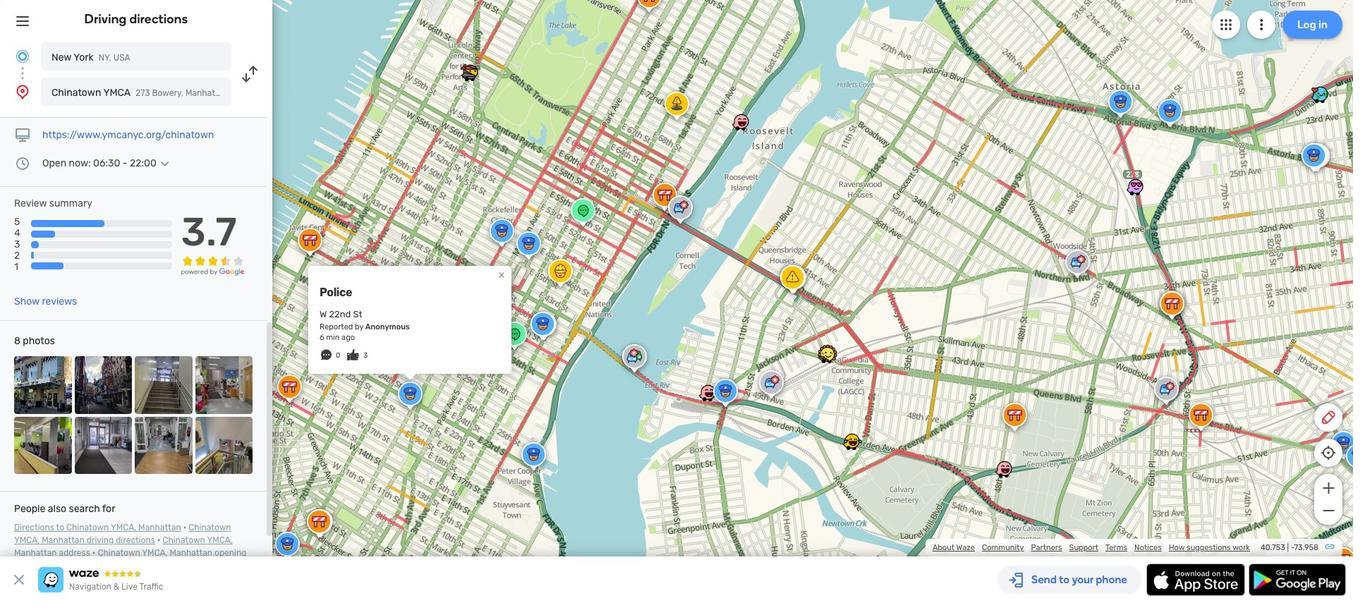 Task type: vqa. For each thing, say whether or not it's contained in the screenshot.
the 122.454
no



Task type: locate. For each thing, give the bounding box(es) containing it.
hours
[[14, 561, 37, 571]]

directions up chinatown ymca, manhattan opening hours link
[[116, 536, 155, 545]]

chinatown inside chinatown ymca, manhattan opening hours
[[98, 548, 140, 558]]

chinatown for chinatown ymca, manhattan opening hours
[[98, 548, 140, 558]]

0 horizontal spatial -
[[123, 157, 127, 169]]

0 horizontal spatial 3
[[14, 239, 20, 251]]

image 7 of chinatown ymca, manhattan image
[[135, 417, 192, 474]]

manhattan left opening
[[170, 548, 212, 558]]

image 8 of chinatown ymca, manhattan image
[[195, 417, 253, 474]]

ny,
[[99, 53, 111, 63]]

0 vertical spatial 3
[[14, 239, 20, 251]]

40.753
[[1261, 543, 1285, 552]]

chinatown down chinatown ymca, manhattan driving directions link
[[98, 548, 140, 558]]

community link
[[982, 543, 1024, 552]]

https://www.ymcanyc.org/chinatown link
[[42, 129, 214, 141]]

navigation & live traffic
[[69, 582, 163, 592]]

chinatown ymca, manhattan driving directions
[[14, 523, 231, 545]]

live
[[121, 582, 137, 592]]

notices link
[[1134, 543, 1162, 552]]

ymca,
[[111, 523, 136, 533], [14, 536, 40, 545], [207, 536, 233, 545], [142, 548, 168, 558]]

how suggestions work link
[[1169, 543, 1250, 552]]

image 1 of chinatown ymca, manhattan image
[[14, 356, 72, 414]]

about waze link
[[933, 543, 975, 552]]

support
[[1069, 543, 1098, 552]]

- left 22:00
[[123, 157, 127, 169]]

chinatown up traffic
[[163, 536, 205, 545]]

work
[[1233, 543, 1250, 552]]

summary
[[49, 198, 92, 210]]

directions
[[129, 11, 188, 27], [116, 536, 155, 545]]

06:30
[[93, 157, 120, 169]]

manhattan
[[138, 523, 181, 533], [42, 536, 84, 545], [14, 548, 57, 558], [170, 548, 212, 558]]

now:
[[69, 157, 91, 169]]

×
[[498, 268, 505, 281]]

ymca
[[103, 87, 131, 99]]

directions right the driving
[[129, 11, 188, 27]]

pencil image
[[1320, 409, 1337, 426]]

zoom out image
[[1320, 502, 1337, 519]]

manhattan inside chinatown ymca, manhattan driving directions
[[42, 536, 84, 545]]

new
[[51, 51, 71, 63]]

partners link
[[1031, 543, 1062, 552]]

- right |
[[1291, 543, 1294, 552]]

location image
[[14, 83, 31, 100]]

5
[[14, 216, 20, 228]]

chinatown for chinatown ymca, manhattan address
[[163, 536, 205, 545]]

police
[[320, 286, 352, 299]]

1 vertical spatial directions
[[116, 536, 155, 545]]

manhattan inside chinatown ymca, manhattan opening hours
[[170, 548, 212, 558]]

chinatown down york
[[51, 87, 101, 99]]

notices
[[1134, 543, 1162, 552]]

opening
[[214, 548, 247, 558]]

manhattan up hours
[[14, 548, 57, 558]]

york
[[74, 51, 94, 63]]

partners
[[1031, 543, 1062, 552]]

navigation
[[69, 582, 111, 592]]

ymca, inside chinatown ymca, manhattan opening hours
[[142, 548, 168, 558]]

22:00
[[130, 157, 156, 169]]

1 horizontal spatial 3
[[364, 351, 368, 360]]

w 22nd st reported by anonymous 6 min ago
[[320, 309, 410, 342]]

manhattan inside chinatown ymca, manhattan address
[[14, 548, 57, 558]]

ymca, up opening
[[207, 536, 233, 545]]

review summary
[[14, 198, 92, 210]]

-
[[123, 157, 127, 169], [1291, 543, 1294, 552]]

0
[[336, 351, 340, 360]]

ymca, inside chinatown ymca, manhattan driving directions
[[14, 536, 40, 545]]

chinatown up driving
[[66, 523, 109, 533]]

image 3 of chinatown ymca, manhattan image
[[135, 356, 192, 414]]

chinatown ymca, manhattan driving directions link
[[14, 523, 231, 545]]

manhattan down to
[[42, 536, 84, 545]]

3
[[14, 239, 20, 251], [364, 351, 368, 360]]

3 down 5
[[14, 239, 20, 251]]

about
[[933, 543, 955, 552]]

terms link
[[1105, 543, 1127, 552]]

1 vertical spatial -
[[1291, 543, 1294, 552]]

reported
[[320, 322, 353, 332]]

driving
[[87, 536, 114, 545]]

1 vertical spatial 3
[[364, 351, 368, 360]]

https://www.ymcanyc.org/chinatown
[[42, 129, 214, 141]]

ymca, inside chinatown ymca, manhattan address
[[207, 536, 233, 545]]

ymca, up chinatown ymca, manhattan address
[[111, 523, 136, 533]]

chinatown up opening
[[189, 523, 231, 533]]

0 vertical spatial -
[[123, 157, 127, 169]]

chinatown ymca, manhattan opening hours link
[[14, 548, 247, 571]]

x image
[[11, 571, 28, 588]]

also
[[48, 503, 66, 515]]

chinatown
[[51, 87, 101, 99], [66, 523, 109, 533], [189, 523, 231, 533], [163, 536, 205, 545], [98, 548, 140, 558]]

address
[[59, 548, 90, 558]]

review
[[14, 198, 47, 210]]

open now: 06:30 - 22:00 button
[[42, 157, 173, 169]]

8 photos
[[14, 335, 55, 347]]

3 right 0 on the left bottom of page
[[364, 351, 368, 360]]

chinatown inside chinatown ymca, manhattan driving directions
[[189, 523, 231, 533]]

ymca, up traffic
[[142, 548, 168, 558]]

link image
[[1324, 541, 1335, 552]]

how
[[1169, 543, 1185, 552]]

chinatown ymca, manhattan opening hours
[[14, 548, 247, 571]]

w
[[320, 309, 327, 319]]

ymca, down directions
[[14, 536, 40, 545]]

image 6 of chinatown ymca, manhattan image
[[74, 417, 132, 474]]

chinatown inside chinatown ymca, manhattan address
[[163, 536, 205, 545]]

1 horizontal spatial -
[[1291, 543, 1294, 552]]

clock image
[[14, 155, 31, 172]]



Task type: describe. For each thing, give the bounding box(es) containing it.
bowery,
[[152, 88, 183, 98]]

support link
[[1069, 543, 1098, 552]]

zoom in image
[[1320, 480, 1337, 497]]

new york ny, usa
[[51, 51, 130, 63]]

directions to chinatown ymca, manhattan link
[[14, 523, 181, 533]]

273
[[136, 88, 150, 98]]

reviews
[[42, 296, 77, 308]]

usa
[[113, 53, 130, 63]]

image 4 of chinatown ymca, manhattan image
[[195, 356, 253, 414]]

directions to chinatown ymca, manhattan
[[14, 523, 181, 533]]

people also search for
[[14, 503, 115, 515]]

anonymous
[[365, 322, 410, 332]]

directions
[[14, 523, 54, 533]]

st
[[353, 309, 362, 319]]

chevron down image
[[156, 158, 173, 169]]

|
[[1287, 543, 1289, 552]]

computer image
[[14, 127, 31, 144]]

by
[[355, 322, 363, 332]]

united
[[232, 88, 259, 98]]

chinatown ymca, manhattan address
[[14, 536, 233, 558]]

22nd
[[329, 309, 351, 319]]

40.753 | -73.958
[[1261, 543, 1319, 552]]

ago
[[342, 333, 355, 342]]

6
[[320, 333, 324, 342]]

show reviews
[[14, 296, 77, 308]]

driving directions
[[84, 11, 188, 27]]

search
[[69, 503, 100, 515]]

show
[[14, 296, 39, 308]]

4
[[14, 227, 20, 239]]

min
[[326, 333, 340, 342]]

open
[[42, 157, 66, 169]]

1
[[14, 261, 18, 273]]

manhattan for chinatown ymca, manhattan address
[[14, 548, 57, 558]]

3.7
[[181, 209, 237, 255]]

chinatown for chinatown ymca, manhattan driving directions
[[189, 523, 231, 533]]

waze
[[956, 543, 975, 552]]

community
[[982, 543, 1024, 552]]

ymca, for driving
[[14, 536, 40, 545]]

driving
[[84, 11, 127, 27]]

manhattan for chinatown ymca, manhattan driving directions
[[42, 536, 84, 545]]

states
[[261, 88, 286, 98]]

image 5 of chinatown ymca, manhattan image
[[14, 417, 72, 474]]

8
[[14, 335, 20, 347]]

for
[[102, 503, 115, 515]]

current location image
[[14, 48, 31, 65]]

open now: 06:30 - 22:00
[[42, 157, 156, 169]]

to
[[56, 523, 64, 533]]

terms
[[1105, 543, 1127, 552]]

about waze community partners support terms notices how suggestions work
[[933, 543, 1250, 552]]

0 vertical spatial directions
[[129, 11, 188, 27]]

73.958
[[1294, 543, 1319, 552]]

image 2 of chinatown ymca, manhattan image
[[74, 356, 132, 414]]

traffic
[[139, 582, 163, 592]]

chinatown ymca, manhattan address link
[[14, 536, 233, 558]]

× link
[[495, 268, 508, 281]]

chinatown ymca 273 bowery, manhattan, united states
[[51, 87, 286, 99]]

manhattan up chinatown ymca, manhattan address
[[138, 523, 181, 533]]

ymca, for address
[[207, 536, 233, 545]]

3 inside 5 4 3 2 1
[[14, 239, 20, 251]]

2
[[14, 250, 20, 262]]

manhattan,
[[185, 88, 230, 98]]

directions inside chinatown ymca, manhattan driving directions
[[116, 536, 155, 545]]

manhattan for chinatown ymca, manhattan opening hours
[[170, 548, 212, 558]]

ymca, for opening
[[142, 548, 168, 558]]

5 4 3 2 1
[[14, 216, 20, 273]]

photos
[[23, 335, 55, 347]]

suggestions
[[1187, 543, 1231, 552]]

chinatown for chinatown ymca 273 bowery, manhattan, united states
[[51, 87, 101, 99]]

&
[[113, 582, 119, 592]]

people
[[14, 503, 45, 515]]



